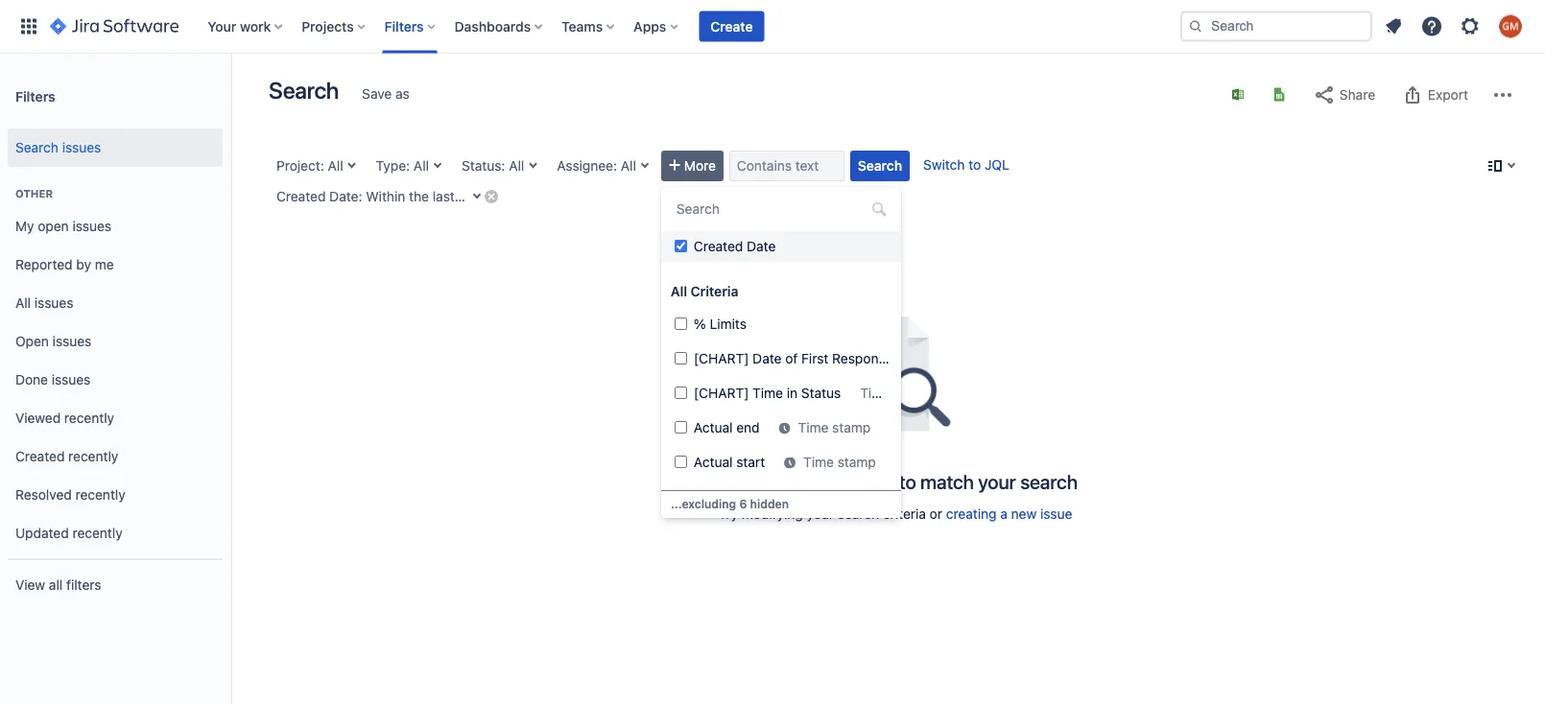 Task type: describe. For each thing, give the bounding box(es) containing it.
view all filters
[[15, 578, 101, 593]]

help image
[[1421, 15, 1444, 38]]

notifications image
[[1383, 15, 1406, 38]]

viewed recently
[[15, 411, 114, 426]]

[chart] time in status
[[694, 385, 841, 401]]

as
[[396, 86, 410, 102]]

assignee:
[[557, 158, 617, 174]]

issues inside my open issues link
[[72, 219, 111, 234]]

teams
[[562, 18, 603, 34]]

search field inside banner
[[1181, 11, 1373, 42]]

1 vertical spatial your
[[807, 506, 834, 522]]

your
[[208, 18, 236, 34]]

end
[[737, 420, 760, 436]]

key
[[776, 489, 797, 505]]

more
[[684, 158, 716, 174]]

by
[[76, 257, 91, 273]]

filters inside 'popup button'
[[385, 18, 424, 34]]

more button
[[661, 151, 724, 181]]

my open issues
[[15, 219, 111, 234]]

stamp for actual end
[[833, 420, 871, 436]]

all for project: all
[[328, 158, 343, 174]]

updated recently
[[15, 526, 123, 542]]

projects
[[302, 18, 354, 34]]

created date
[[694, 239, 776, 254]]

type: all
[[376, 158, 429, 174]]

limits
[[710, 316, 747, 332]]

date:
[[330, 189, 362, 205]]

updated recently link
[[8, 515, 223, 553]]

of
[[786, 351, 798, 367]]

0 horizontal spatial search
[[838, 506, 880, 522]]

my open issues link
[[8, 207, 223, 246]]

search button
[[851, 151, 910, 181]]

recently for resolved recently
[[75, 487, 126, 503]]

all
[[49, 578, 63, 593]]

all for status: all
[[509, 158, 525, 174]]

time stamp for actual end
[[798, 420, 871, 436]]

atlas
[[694, 489, 725, 505]]

share link
[[1304, 80, 1386, 110]]

create
[[711, 18, 753, 34]]

your profile and settings image
[[1500, 15, 1523, 38]]

% limits
[[694, 316, 747, 332]]

done
[[15, 372, 48, 388]]

...excluding 6 hidden
[[671, 497, 789, 511]]

no issues were found to match your search
[[714, 470, 1078, 493]]

search image
[[1189, 19, 1204, 34]]

%
[[694, 316, 706, 332]]

work
[[240, 18, 271, 34]]

status: all
[[462, 158, 525, 174]]

or
[[930, 506, 943, 522]]

found
[[846, 470, 895, 493]]

all issues link
[[8, 284, 223, 323]]

stamp for actual start
[[838, 455, 876, 470]]

1 in from the left
[[787, 385, 798, 401]]

all for type: all
[[414, 158, 429, 174]]

last
[[433, 189, 455, 205]]

appswitcher icon image
[[17, 15, 40, 38]]

all criteria element
[[661, 309, 947, 705]]

status
[[909, 385, 947, 401]]

me
[[95, 257, 114, 273]]

apps
[[634, 18, 667, 34]]

time down status
[[798, 420, 829, 436]]

0 vertical spatial search
[[1021, 470, 1078, 493]]

try modifying your search criteria or creating a new issue
[[719, 506, 1073, 522]]

reported
[[15, 257, 73, 273]]

switch to jql link
[[924, 157, 1010, 173]]

issues for search issues
[[62, 140, 101, 156]]

type:
[[376, 158, 410, 174]]

filters button
[[379, 11, 443, 42]]

updated
[[15, 526, 69, 542]]

recently for viewed recently
[[64, 411, 114, 426]]

open
[[15, 334, 49, 350]]

save as
[[362, 86, 410, 102]]

days
[[529, 189, 558, 205]]

banner containing your work
[[0, 0, 1546, 54]]

viewed recently link
[[8, 399, 223, 438]]

time in status
[[861, 385, 947, 401]]

view
[[15, 578, 45, 593]]

issue
[[1041, 506, 1073, 522]]

open issues link
[[8, 323, 223, 361]]

open in microsoft excel image
[[1231, 87, 1246, 102]]

time down response
[[861, 385, 891, 401]]

created for created date
[[694, 239, 743, 254]]

search issues link
[[8, 129, 223, 167]]

dashboards
[[455, 18, 531, 34]]

issues for open issues
[[53, 334, 91, 350]]

weeks,
[[471, 189, 513, 205]]

jql
[[985, 157, 1010, 173]]

2 in from the left
[[895, 385, 906, 401]]

0 horizontal spatial filters
[[15, 88, 55, 104]]

settings image
[[1459, 15, 1482, 38]]

all inside other group
[[15, 295, 31, 311]]

time stamp image for actual end
[[779, 423, 791, 434]]

actual for actual end
[[694, 420, 733, 436]]

viewed
[[15, 411, 61, 426]]

project:
[[277, 158, 324, 174]]

criteria
[[883, 506, 926, 522]]



Task type: vqa. For each thing, say whether or not it's contained in the screenshot.
Pick
no



Task type: locate. For each thing, give the bounding box(es) containing it.
0 vertical spatial [chart]
[[694, 351, 749, 367]]

response
[[833, 351, 893, 367]]

created for created date: within the last 4 weeks, 2 days
[[277, 189, 326, 205]]

export button
[[1392, 80, 1479, 110]]

resolved recently link
[[8, 476, 223, 515]]

2 actual from the top
[[694, 455, 733, 470]]

the
[[409, 189, 429, 205]]

1 horizontal spatial created
[[277, 189, 326, 205]]

search down "projects"
[[269, 77, 339, 104]]

0 vertical spatial time stamp image
[[779, 423, 791, 434]]

recently up created recently
[[64, 411, 114, 426]]

all right type: in the left of the page
[[414, 158, 429, 174]]

no
[[714, 470, 738, 493]]

1 horizontal spatial in
[[895, 385, 906, 401]]

all up 2
[[509, 158, 525, 174]]

1 horizontal spatial search
[[269, 77, 339, 104]]

0 vertical spatial actual
[[694, 420, 733, 436]]

your
[[979, 470, 1016, 493], [807, 506, 834, 522]]

1 horizontal spatial filters
[[385, 18, 424, 34]]

resolved
[[15, 487, 72, 503]]

search down found
[[838, 506, 880, 522]]

created date: within the last 4 weeks, 2 days
[[277, 189, 558, 205]]

export
[[1429, 87, 1469, 103]]

2
[[517, 189, 525, 205]]

0 vertical spatial created
[[277, 189, 326, 205]]

issues for no issues were found to match your search
[[742, 470, 796, 493]]

1 vertical spatial date
[[753, 351, 782, 367]]

recently down created recently 'link'
[[75, 487, 126, 503]]

time left found
[[804, 455, 834, 470]]

a
[[1001, 506, 1008, 522]]

issues right open on the left top of page
[[53, 334, 91, 350]]

search inside button
[[858, 158, 903, 174]]

search up other
[[15, 140, 59, 156]]

filters
[[66, 578, 101, 593]]

your down were
[[807, 506, 834, 522]]

project: all
[[277, 158, 343, 174]]

your work button
[[202, 11, 290, 42]]

created recently
[[15, 449, 118, 465]]

0 vertical spatial time stamp
[[798, 420, 871, 436]]

[chart] date of first response
[[694, 351, 893, 367]]

date inside the "all criteria" element
[[753, 351, 782, 367]]

to up criteria on the right of page
[[899, 470, 916, 493]]

open issues
[[15, 334, 91, 350]]

1 vertical spatial filters
[[15, 88, 55, 104]]

date for created
[[747, 239, 776, 254]]

None checkbox
[[675, 387, 687, 399]]

other
[[15, 188, 53, 200]]

were
[[800, 470, 842, 493]]

share
[[1340, 87, 1376, 103]]

[chart] for [chart] date of first response
[[694, 351, 749, 367]]

1 vertical spatial time stamp
[[804, 455, 876, 470]]

search for search button
[[858, 158, 903, 174]]

created for created recently
[[15, 449, 65, 465]]

actual end
[[694, 420, 760, 436]]

modifying
[[742, 506, 803, 522]]

[chart]
[[694, 351, 749, 367], [694, 385, 749, 401]]

issues
[[62, 140, 101, 156], [72, 219, 111, 234], [34, 295, 73, 311], [53, 334, 91, 350], [52, 372, 91, 388], [742, 470, 796, 493]]

search for search issues
[[15, 140, 59, 156]]

1 vertical spatial search field
[[671, 196, 892, 223]]

filters up as at the top left of the page
[[385, 18, 424, 34]]

recently inside "link"
[[75, 487, 126, 503]]

issues up viewed recently at the bottom left of page
[[52, 372, 91, 388]]

1 vertical spatial stamp
[[838, 455, 876, 470]]

0 vertical spatial stamp
[[833, 420, 871, 436]]

all issues
[[15, 295, 73, 311]]

recently down the resolved recently "link"
[[72, 526, 123, 542]]

all
[[328, 158, 343, 174], [414, 158, 429, 174], [509, 158, 525, 174], [621, 158, 636, 174], [671, 284, 688, 300], [15, 295, 31, 311]]

1 vertical spatial [chart]
[[694, 385, 749, 401]]

issues for done issues
[[52, 372, 91, 388]]

search field up open in google sheets image
[[1181, 11, 1373, 42]]

1 vertical spatial search
[[15, 140, 59, 156]]

dashboards button
[[449, 11, 550, 42]]

1 actual from the top
[[694, 420, 733, 436]]

Search issues using keywords text field
[[730, 151, 845, 181]]

in
[[787, 385, 798, 401], [895, 385, 906, 401]]

your up a
[[979, 470, 1016, 493]]

date left of
[[753, 351, 782, 367]]

all up open on the left top of page
[[15, 295, 31, 311]]

jira software image
[[50, 15, 179, 38], [50, 15, 179, 38]]

1 [chart] from the top
[[694, 351, 749, 367]]

time stamp
[[798, 420, 871, 436], [804, 455, 876, 470]]

None checkbox
[[675, 240, 687, 253], [675, 318, 687, 330], [675, 352, 687, 365], [675, 422, 687, 434], [675, 456, 687, 469], [675, 240, 687, 253], [675, 318, 687, 330], [675, 352, 687, 365], [675, 422, 687, 434], [675, 456, 687, 469]]

issues inside the done issues link
[[52, 372, 91, 388]]

reported by me
[[15, 257, 114, 273]]

recently down viewed recently link
[[68, 449, 118, 465]]

search up default image
[[858, 158, 903, 174]]

time stamp image
[[779, 423, 791, 434], [785, 457, 796, 469]]

open in google sheets image
[[1272, 87, 1288, 102]]

time stamp image right end
[[779, 423, 791, 434]]

time stamp for actual start
[[804, 455, 876, 470]]

created up criteria
[[694, 239, 743, 254]]

sidebar navigation image
[[209, 77, 252, 115]]

first
[[802, 351, 829, 367]]

switch to jql
[[924, 157, 1010, 173]]

teams button
[[556, 11, 622, 42]]

to
[[969, 157, 981, 173], [899, 470, 916, 493]]

actual left end
[[694, 420, 733, 436]]

save
[[362, 86, 392, 102]]

view all filters link
[[8, 566, 223, 605]]

primary element
[[12, 0, 1181, 53]]

issues up my open issues
[[62, 140, 101, 156]]

stamp down status
[[833, 420, 871, 436]]

1 vertical spatial time stamp image
[[785, 457, 796, 469]]

projects button
[[296, 11, 373, 42]]

0 vertical spatial search
[[269, 77, 339, 104]]

status:
[[462, 158, 505, 174]]

4
[[459, 189, 467, 205]]

recently inside 'link'
[[68, 449, 118, 465]]

1 horizontal spatial to
[[969, 157, 981, 173]]

to left jql on the right of page
[[969, 157, 981, 173]]

resolved recently
[[15, 487, 126, 503]]

0 horizontal spatial your
[[807, 506, 834, 522]]

all left criteria
[[671, 284, 688, 300]]

all up date: on the left top
[[328, 158, 343, 174]]

actual
[[694, 420, 733, 436], [694, 455, 733, 470]]

other group
[[8, 167, 223, 559]]

within
[[366, 189, 405, 205]]

0 horizontal spatial created
[[15, 449, 65, 465]]

all for assignee: all
[[621, 158, 636, 174]]

0 vertical spatial filters
[[385, 18, 424, 34]]

search inside group
[[15, 140, 59, 156]]

1 horizontal spatial your
[[979, 470, 1016, 493]]

stamp up the try modifying your search criteria or creating a new issue
[[838, 455, 876, 470]]

actual for actual start
[[694, 455, 733, 470]]

recently for updated recently
[[72, 526, 123, 542]]

...excluding
[[671, 497, 737, 511]]

2 vertical spatial search
[[858, 158, 903, 174]]

search field down search issues using keywords text box
[[671, 196, 892, 223]]

Search field
[[1181, 11, 1373, 42], [671, 196, 892, 223]]

[chart] for [chart] time in status
[[694, 385, 749, 401]]

project
[[728, 489, 772, 505]]

filters up search issues
[[15, 88, 55, 104]]

2 [chart] from the top
[[694, 385, 749, 401]]

reported by me link
[[8, 246, 223, 284]]

my
[[15, 219, 34, 234]]

apps button
[[628, 11, 686, 42]]

issues for all issues
[[34, 295, 73, 311]]

issues inside search issues link
[[62, 140, 101, 156]]

status
[[802, 385, 841, 401]]

1 horizontal spatial search
[[1021, 470, 1078, 493]]

created recently link
[[8, 438, 223, 476]]

date for [chart]
[[753, 351, 782, 367]]

[chart] up actual end
[[694, 385, 749, 401]]

created
[[277, 189, 326, 205], [694, 239, 743, 254], [15, 449, 65, 465]]

0 vertical spatial date
[[747, 239, 776, 254]]

date down search issues using keywords text box
[[747, 239, 776, 254]]

0 horizontal spatial to
[[899, 470, 916, 493]]

search up issue
[[1021, 470, 1078, 493]]

create button
[[699, 11, 765, 42]]

1 vertical spatial created
[[694, 239, 743, 254]]

created inside created recently 'link'
[[15, 449, 65, 465]]

2 horizontal spatial created
[[694, 239, 743, 254]]

default image
[[872, 202, 887, 217]]

none checkbox inside the "all criteria" element
[[675, 387, 687, 399]]

actual up atlas
[[694, 455, 733, 470]]

issues up hidden
[[742, 470, 796, 493]]

recently for created recently
[[68, 449, 118, 465]]

issues right open
[[72, 219, 111, 234]]

all right "assignee:"
[[621, 158, 636, 174]]

0 vertical spatial your
[[979, 470, 1016, 493]]

created down project:
[[277, 189, 326, 205]]

issues inside all issues link
[[34, 295, 73, 311]]

0 horizontal spatial search
[[15, 140, 59, 156]]

issues inside open issues link
[[53, 334, 91, 350]]

issues up the open issues
[[34, 295, 73, 311]]

created down viewed
[[15, 449, 65, 465]]

0 horizontal spatial in
[[787, 385, 798, 401]]

0 vertical spatial to
[[969, 157, 981, 173]]

1 vertical spatial actual
[[694, 455, 733, 470]]

creating a new issue link
[[946, 506, 1073, 522]]

0 horizontal spatial search field
[[671, 196, 892, 223]]

0 vertical spatial search field
[[1181, 11, 1373, 42]]

your work
[[208, 18, 271, 34]]

assignee: all
[[557, 158, 636, 174]]

remove criteria image
[[484, 189, 499, 204]]

1 vertical spatial search
[[838, 506, 880, 522]]

1 horizontal spatial search field
[[1181, 11, 1373, 42]]

search issues group
[[8, 123, 223, 173]]

all criteria
[[671, 284, 739, 300]]

2 vertical spatial created
[[15, 449, 65, 465]]

atlas project key
[[694, 489, 797, 505]]

time stamp image for actual start
[[785, 457, 796, 469]]

open
[[38, 219, 69, 234]]

banner
[[0, 0, 1546, 54]]

try
[[719, 506, 738, 522]]

[chart] down % limits at the left of the page
[[694, 351, 749, 367]]

2 horizontal spatial search
[[858, 158, 903, 174]]

criteria
[[691, 284, 739, 300]]

time up end
[[753, 385, 783, 401]]

new
[[1012, 506, 1037, 522]]

1 vertical spatial to
[[899, 470, 916, 493]]

done issues link
[[8, 361, 223, 399]]

time stamp image up key
[[785, 457, 796, 469]]



